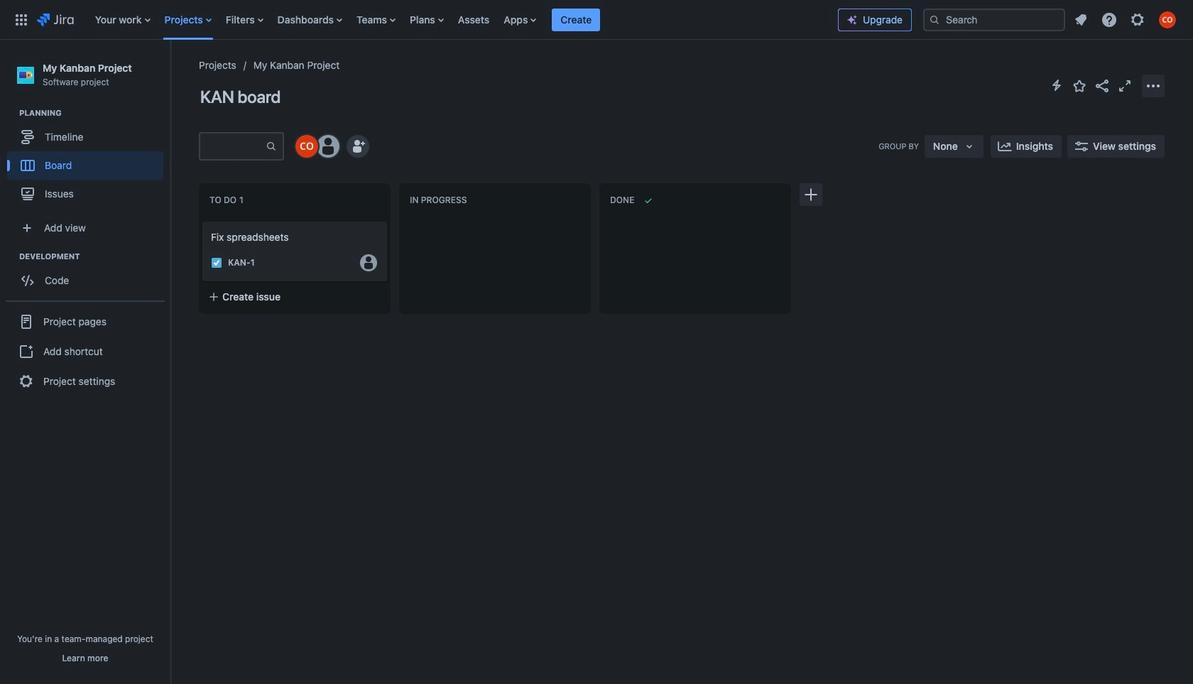 Task type: locate. For each thing, give the bounding box(es) containing it.
list item
[[552, 0, 601, 39]]

help image
[[1101, 11, 1118, 28]]

0 horizontal spatial list
[[88, 0, 838, 39]]

heading
[[19, 107, 170, 119], [19, 251, 170, 262]]

None search field
[[924, 8, 1066, 31]]

heading for group for planning "image"
[[19, 107, 170, 119]]

planning image
[[2, 105, 19, 122]]

primary element
[[9, 0, 838, 39]]

sidebar element
[[0, 40, 171, 684]]

enter full screen image
[[1117, 77, 1134, 94]]

settings image
[[1130, 11, 1147, 28]]

0 vertical spatial group
[[7, 107, 170, 213]]

development image
[[2, 248, 19, 265]]

Search field
[[924, 8, 1066, 31]]

more actions image
[[1145, 77, 1162, 94]]

group
[[7, 107, 170, 213], [7, 251, 170, 299], [6, 301, 165, 402]]

jira image
[[37, 11, 74, 28], [37, 11, 74, 28]]

1 heading from the top
[[19, 107, 170, 119]]

notifications image
[[1073, 11, 1090, 28]]

0 vertical spatial heading
[[19, 107, 170, 119]]

banner
[[0, 0, 1194, 40]]

1 vertical spatial heading
[[19, 251, 170, 262]]

2 heading from the top
[[19, 251, 170, 262]]

2 vertical spatial group
[[6, 301, 165, 402]]

Search this board text field
[[200, 134, 266, 159]]

task image
[[211, 257, 222, 269]]

search image
[[929, 14, 941, 25]]

1 vertical spatial group
[[7, 251, 170, 299]]

list
[[88, 0, 838, 39], [1069, 7, 1185, 32]]

sidebar navigation image
[[155, 57, 186, 85]]



Task type: vqa. For each thing, say whether or not it's contained in the screenshot.
topmost group
yes



Task type: describe. For each thing, give the bounding box(es) containing it.
view settings image
[[1074, 138, 1091, 155]]

1 horizontal spatial list
[[1069, 7, 1185, 32]]

to do element
[[210, 195, 246, 205]]

group for planning "image"
[[7, 107, 170, 213]]

heading for development image group
[[19, 251, 170, 262]]

group for development image
[[7, 251, 170, 299]]

create issue image
[[193, 212, 210, 229]]

add people image
[[350, 138, 367, 155]]

your profile and settings image
[[1159, 11, 1177, 28]]

create column image
[[803, 186, 820, 203]]

automations menu button icon image
[[1049, 77, 1066, 94]]

appswitcher icon image
[[13, 11, 30, 28]]

star kan board image
[[1071, 77, 1088, 94]]



